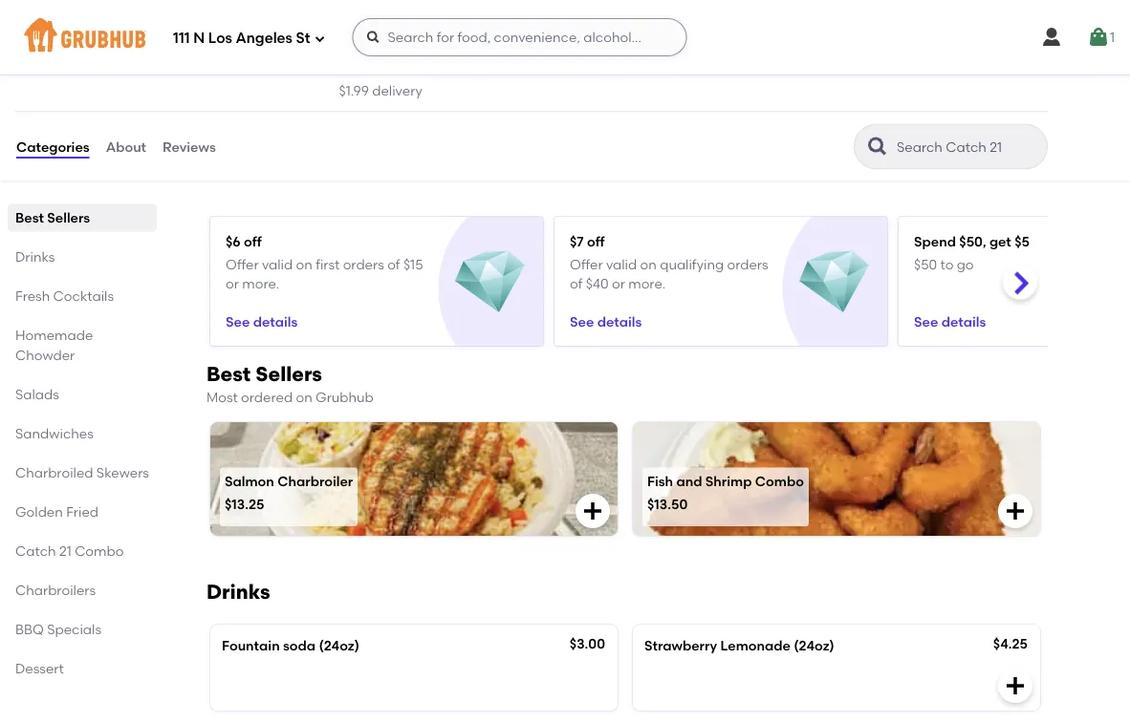 Task type: vqa. For each thing, say whether or not it's contained in the screenshot.
Chicken image
no



Task type: describe. For each thing, give the bounding box(es) containing it.
orders for qualifying
[[727, 256, 768, 272]]

$1.99
[[339, 82, 369, 98]]

orders for first
[[343, 256, 384, 272]]

reviews button
[[162, 112, 217, 181]]

or for offer valid on first orders of $15 or more.
[[226, 275, 239, 292]]

$40
[[586, 275, 609, 292]]

strawberry
[[644, 638, 717, 654]]

cocktails
[[53, 288, 114, 305]]

on for $6
[[296, 256, 312, 272]]

reviews
[[163, 139, 216, 155]]

categories
[[16, 139, 90, 155]]

sellers for best sellers most ordered on grubhub
[[256, 362, 322, 386]]

details for $50 to go
[[941, 313, 986, 329]]

see details for offer valid on qualifying orders of $40 or more.
[[570, 313, 642, 329]]

an
[[503, 47, 520, 64]]

different
[[591, 47, 647, 64]]

dessert
[[15, 661, 64, 677]]

2 horizontal spatial svg image
[[1040, 26, 1063, 49]]

looks
[[340, 47, 378, 64]]

salmon charbroiler $13.25
[[225, 474, 353, 512]]

$4.25
[[993, 636, 1028, 652]]

best for best sellers
[[15, 210, 44, 226]]

shrimp
[[705, 474, 752, 490]]

21
[[59, 544, 71, 560]]

$1.99 delivery
[[339, 82, 422, 98]]

main navigation navigation
[[0, 0, 1130, 75]]

charbroiler
[[277, 474, 353, 490]]

off for $7 off
[[587, 233, 605, 249]]

bbq
[[15, 622, 44, 638]]

$15
[[403, 256, 423, 272]]

111
[[173, 30, 190, 47]]

charbroilers tab
[[15, 581, 149, 601]]

offer for $6
[[226, 256, 259, 272]]

valid for $6 off
[[262, 256, 293, 272]]

see for offer valid on first orders of $15 or more.
[[226, 313, 250, 329]]

111 n los angeles st
[[173, 30, 310, 47]]

fountain
[[222, 638, 280, 654]]

fresh cocktails
[[15, 288, 114, 305]]

golden
[[15, 504, 63, 521]]

more. for qualifying
[[628, 275, 666, 292]]

combo inside tab
[[75, 544, 124, 560]]

$50,
[[959, 233, 986, 249]]

specials
[[47, 622, 101, 638]]

fresh cocktails tab
[[15, 286, 149, 306]]

combo inside fish and shrimp combo $13.50
[[755, 474, 804, 490]]

see details for offer valid on first orders of $15 or more.
[[226, 313, 298, 329]]

see for $50 to go
[[914, 313, 938, 329]]

$13.25
[[225, 496, 264, 512]]

or for offer valid on qualifying orders of $40 or more.
[[612, 275, 625, 292]]

n
[[193, 30, 205, 47]]

dessert tab
[[15, 659, 149, 679]]

fried
[[66, 504, 99, 521]]

looks like you've started an order at a different restaurant. button
[[339, 35, 724, 77]]

go
[[957, 256, 974, 272]]

and
[[676, 474, 702, 490]]

fresh
[[15, 288, 50, 305]]

1
[[1110, 29, 1115, 45]]

see for offer valid on qualifying orders of $40 or more.
[[570, 313, 594, 329]]

1 vertical spatial drinks
[[207, 580, 270, 605]]

see details button for $50 to go
[[914, 304, 986, 339]]

offer for $7
[[570, 256, 603, 272]]

catch 21 combo tab
[[15, 542, 149, 562]]

$50
[[914, 256, 937, 272]]

(24oz) for strawberry lemonade (24oz)
[[794, 638, 834, 654]]

of for $40
[[570, 275, 583, 292]]

drinks inside tab
[[15, 249, 55, 265]]

$7 off offer valid on qualifying orders of $40 or more.
[[570, 233, 768, 292]]

lemonade
[[720, 638, 791, 654]]

more. for first
[[242, 275, 279, 292]]

skewers
[[96, 465, 149, 481]]

soda
[[283, 638, 316, 654]]

sellers for best sellers
[[47, 210, 90, 226]]

valid for $7 off
[[606, 256, 637, 272]]

0 horizontal spatial svg image
[[314, 33, 326, 44]]



Task type: locate. For each thing, give the bounding box(es) containing it.
details up best sellers most ordered on grubhub
[[253, 313, 298, 329]]

(24oz)
[[319, 638, 359, 654], [794, 638, 834, 654]]

1 orders from the left
[[343, 256, 384, 272]]

orders inside $6 off offer valid on first orders of $15 or more.
[[343, 256, 384, 272]]

see details down to
[[914, 313, 986, 329]]

or inside $7 off offer valid on qualifying orders of $40 or more.
[[612, 275, 625, 292]]

catch
[[15, 544, 56, 560]]

started
[[452, 47, 500, 64]]

3 see details button from the left
[[914, 304, 986, 339]]

0 horizontal spatial off
[[244, 233, 262, 249]]

2 (24oz) from the left
[[794, 638, 834, 654]]

1 details from the left
[[253, 313, 298, 329]]

1 vertical spatial of
[[570, 275, 583, 292]]

off right '$7'
[[587, 233, 605, 249]]

1 horizontal spatial of
[[570, 275, 583, 292]]

see details button for offer valid on qualifying orders of $40 or more.
[[570, 304, 642, 339]]

2 see details from the left
[[570, 313, 642, 329]]

see details down $40
[[570, 313, 642, 329]]

offer down $6
[[226, 256, 259, 272]]

(24oz) right lemonade
[[794, 638, 834, 654]]

1 off from the left
[[244, 233, 262, 249]]

see details button down $40
[[570, 304, 642, 339]]

0 horizontal spatial more.
[[242, 275, 279, 292]]

spend $50, get $5 $50 to go
[[914, 233, 1030, 272]]

charbroilers
[[15, 583, 96, 599]]

to
[[940, 256, 954, 272]]

drinks
[[15, 249, 55, 265], [207, 580, 270, 605]]

a
[[579, 47, 588, 64]]

combo
[[755, 474, 804, 490], [75, 544, 124, 560]]

2 orders from the left
[[727, 256, 768, 272]]

most
[[207, 389, 238, 405]]

1 vertical spatial combo
[[75, 544, 124, 560]]

promo image for offer valid on first orders of $15 or more.
[[455, 247, 525, 317]]

see details button
[[226, 304, 298, 339], [570, 304, 642, 339], [914, 304, 986, 339]]

1 horizontal spatial offer
[[570, 256, 603, 272]]

see down $50 at the right
[[914, 313, 938, 329]]

like
[[381, 47, 403, 64]]

0 horizontal spatial combo
[[75, 544, 124, 560]]

see up most
[[226, 313, 250, 329]]

1 horizontal spatial see
[[570, 313, 594, 329]]

0 vertical spatial of
[[387, 256, 400, 272]]

offer inside $6 off offer valid on first orders of $15 or more.
[[226, 256, 259, 272]]

homemade
[[15, 328, 93, 344]]

best sellers tab
[[15, 208, 149, 228]]

svg image
[[1040, 26, 1063, 49], [314, 33, 326, 44], [1004, 675, 1027, 698]]

chowder
[[15, 348, 75, 364]]

of inside $6 off offer valid on first orders of $15 or more.
[[387, 256, 400, 272]]

Search Catch 21 search field
[[895, 138, 1041, 156]]

3 see from the left
[[914, 313, 938, 329]]

promo image
[[455, 247, 525, 317], [799, 247, 869, 317]]

see details button for offer valid on first orders of $15 or more.
[[226, 304, 298, 339]]

of left $15
[[387, 256, 400, 272]]

sellers
[[47, 210, 90, 226], [256, 362, 322, 386]]

ordered
[[241, 389, 293, 405]]

2 valid from the left
[[606, 256, 637, 272]]

get
[[989, 233, 1011, 249]]

1 horizontal spatial best
[[207, 362, 251, 386]]

valid left first
[[262, 256, 293, 272]]

3 details from the left
[[941, 313, 986, 329]]

of inside $7 off offer valid on qualifying orders of $40 or more.
[[570, 275, 583, 292]]

best inside tab
[[15, 210, 44, 226]]

more.
[[242, 275, 279, 292], [628, 275, 666, 292]]

homemade chowder tab
[[15, 326, 149, 366]]

more. inside $7 off offer valid on qualifying orders of $40 or more.
[[628, 275, 666, 292]]

on inside best sellers most ordered on grubhub
[[296, 389, 312, 405]]

on right ordered on the left of page
[[296, 389, 312, 405]]

1 offer from the left
[[226, 256, 259, 272]]

svg image inside 1 button
[[1087, 26, 1110, 49]]

sellers up drinks tab on the left of page
[[47, 210, 90, 226]]

1 horizontal spatial details
[[597, 313, 642, 329]]

1 promo image from the left
[[455, 247, 525, 317]]

valid
[[262, 256, 293, 272], [606, 256, 637, 272]]

0 vertical spatial best
[[15, 210, 44, 226]]

1 horizontal spatial off
[[587, 233, 605, 249]]

drinks tab
[[15, 247, 149, 267]]

about
[[106, 139, 146, 155]]

0 horizontal spatial see
[[226, 313, 250, 329]]

sandwiches tab
[[15, 424, 149, 444]]

combo right shrimp
[[755, 474, 804, 490]]

1 see from the left
[[226, 313, 250, 329]]

$6
[[226, 233, 241, 249]]

best up most
[[207, 362, 251, 386]]

0 horizontal spatial promo image
[[455, 247, 525, 317]]

best sellers most ordered on grubhub
[[207, 362, 374, 405]]

see details button up best sellers most ordered on grubhub
[[226, 304, 298, 339]]

best sellers
[[15, 210, 90, 226]]

valid inside $6 off offer valid on first orders of $15 or more.
[[262, 256, 293, 272]]

1 horizontal spatial or
[[612, 275, 625, 292]]

offer inside $7 off offer valid on qualifying orders of $40 or more.
[[570, 256, 603, 272]]

0 horizontal spatial drinks
[[15, 249, 55, 265]]

2 or from the left
[[612, 275, 625, 292]]

0 horizontal spatial see details button
[[226, 304, 298, 339]]

angeles
[[236, 30, 292, 47]]

fish
[[647, 474, 673, 490]]

grubhub
[[316, 389, 374, 405]]

2 offer from the left
[[570, 256, 603, 272]]

1 horizontal spatial promo image
[[799, 247, 869, 317]]

drinks up fresh
[[15, 249, 55, 265]]

orders inside $7 off offer valid on qualifying orders of $40 or more.
[[727, 256, 768, 272]]

sellers up ordered on the left of page
[[256, 362, 322, 386]]

0 horizontal spatial details
[[253, 313, 298, 329]]

0 horizontal spatial orders
[[343, 256, 384, 272]]

0 horizontal spatial or
[[226, 275, 239, 292]]

see details for $50 to go
[[914, 313, 986, 329]]

2 horizontal spatial see details
[[914, 313, 986, 329]]

1 valid from the left
[[262, 256, 293, 272]]

on left qualifying
[[640, 256, 657, 272]]

charbroiled
[[15, 465, 93, 481]]

more. inside $6 off offer valid on first orders of $15 or more.
[[242, 275, 279, 292]]

of
[[387, 256, 400, 272], [570, 275, 583, 292]]

details down go
[[941, 313, 986, 329]]

valid up $40
[[606, 256, 637, 272]]

restaurant.
[[651, 47, 723, 64]]

of left $40
[[570, 275, 583, 292]]

$3.00
[[570, 636, 605, 652]]

orders
[[343, 256, 384, 272], [727, 256, 768, 272]]

2 see details button from the left
[[570, 304, 642, 339]]

1 vertical spatial best
[[207, 362, 251, 386]]

homemade chowder
[[15, 328, 93, 364]]

1 horizontal spatial drinks
[[207, 580, 270, 605]]

best inside best sellers most ordered on grubhub
[[207, 362, 251, 386]]

salads
[[15, 387, 59, 403]]

(24oz) for fountain soda (24oz)
[[319, 638, 359, 654]]

orders right qualifying
[[727, 256, 768, 272]]

about button
[[105, 112, 147, 181]]

golden fried
[[15, 504, 99, 521]]

bbq specials tab
[[15, 620, 149, 640]]

promo image right $15
[[455, 247, 525, 317]]

1 horizontal spatial sellers
[[256, 362, 322, 386]]

see
[[226, 313, 250, 329], [570, 313, 594, 329], [914, 313, 938, 329]]

1 (24oz) from the left
[[319, 638, 359, 654]]

$6 off offer valid on first orders of $15 or more.
[[226, 233, 423, 292]]

qualifying
[[660, 256, 724, 272]]

fountain soda (24oz)
[[222, 638, 359, 654]]

0 horizontal spatial valid
[[262, 256, 293, 272]]

1 horizontal spatial more.
[[628, 275, 666, 292]]

valid inside $7 off offer valid on qualifying orders of $40 or more.
[[606, 256, 637, 272]]

off for $6 off
[[244, 233, 262, 249]]

drinks up fountain
[[207, 580, 270, 605]]

$7
[[570, 233, 584, 249]]

salmon
[[225, 474, 274, 490]]

0 vertical spatial drinks
[[15, 249, 55, 265]]

1 vertical spatial sellers
[[256, 362, 322, 386]]

off
[[244, 233, 262, 249], [587, 233, 605, 249]]

0 horizontal spatial see details
[[226, 313, 298, 329]]

combo right 21
[[75, 544, 124, 560]]

spend
[[914, 233, 956, 249]]

3 see details from the left
[[914, 313, 986, 329]]

st
[[296, 30, 310, 47]]

or down $6
[[226, 275, 239, 292]]

you've
[[407, 47, 449, 64]]

off inside $7 off offer valid on qualifying orders of $40 or more.
[[587, 233, 605, 249]]

0 horizontal spatial offer
[[226, 256, 259, 272]]

0 vertical spatial combo
[[755, 474, 804, 490]]

sandwiches
[[15, 426, 93, 442]]

salads tab
[[15, 385, 149, 405]]

charbroiled skewers tab
[[15, 463, 149, 483]]

sellers inside tab
[[47, 210, 90, 226]]

catch 21 combo
[[15, 544, 124, 560]]

0 vertical spatial sellers
[[47, 210, 90, 226]]

looks like you've started an order at a different restaurant.
[[340, 47, 723, 64]]

see details button down to
[[914, 304, 986, 339]]

0 horizontal spatial (24oz)
[[319, 638, 359, 654]]

1 button
[[1087, 20, 1115, 54]]

1 horizontal spatial orders
[[727, 256, 768, 272]]

details for offer valid on qualifying orders of $40 or more.
[[597, 313, 642, 329]]

1 horizontal spatial see details button
[[570, 304, 642, 339]]

at
[[562, 47, 576, 64]]

svg image
[[1087, 26, 1110, 49], [366, 30, 381, 45], [581, 500, 604, 523], [1004, 500, 1027, 523]]

see down $40
[[570, 313, 594, 329]]

2 promo image from the left
[[799, 247, 869, 317]]

1 horizontal spatial valid
[[606, 256, 637, 272]]

1 horizontal spatial (24oz)
[[794, 638, 834, 654]]

on
[[296, 256, 312, 272], [640, 256, 657, 272], [296, 389, 312, 405]]

2 off from the left
[[587, 233, 605, 249]]

sellers inside best sellers most ordered on grubhub
[[256, 362, 322, 386]]

order
[[523, 47, 559, 64]]

off inside $6 off offer valid on first orders of $15 or more.
[[244, 233, 262, 249]]

svg image right st
[[314, 33, 326, 44]]

fish and shrimp combo $13.50
[[647, 474, 804, 512]]

best up drinks tab on the left of page
[[15, 210, 44, 226]]

1 see details from the left
[[226, 313, 298, 329]]

0 horizontal spatial sellers
[[47, 210, 90, 226]]

categories button
[[15, 112, 91, 181]]

$5
[[1015, 233, 1030, 249]]

los
[[208, 30, 232, 47]]

offer up $40
[[570, 256, 603, 272]]

promo image for offer valid on qualifying orders of $40 or more.
[[799, 247, 869, 317]]

delivery
[[372, 82, 422, 98]]

on inside $6 off offer valid on first orders of $15 or more.
[[296, 256, 312, 272]]

details
[[253, 313, 298, 329], [597, 313, 642, 329], [941, 313, 986, 329]]

off right $6
[[244, 233, 262, 249]]

search icon image
[[866, 135, 889, 158]]

golden fried tab
[[15, 502, 149, 523]]

(24oz) right soda
[[319, 638, 359, 654]]

best for best sellers most ordered on grubhub
[[207, 362, 251, 386]]

2 see from the left
[[570, 313, 594, 329]]

1 horizontal spatial combo
[[755, 474, 804, 490]]

1 horizontal spatial svg image
[[1004, 675, 1027, 698]]

2 more. from the left
[[628, 275, 666, 292]]

bbq specials
[[15, 622, 101, 638]]

1 or from the left
[[226, 275, 239, 292]]

0 horizontal spatial best
[[15, 210, 44, 226]]

on for best
[[296, 389, 312, 405]]

details down $40
[[597, 313, 642, 329]]

charbroiled skewers
[[15, 465, 149, 481]]

2 horizontal spatial details
[[941, 313, 986, 329]]

of for $15
[[387, 256, 400, 272]]

strawberry lemonade (24oz)
[[644, 638, 834, 654]]

or inside $6 off offer valid on first orders of $15 or more.
[[226, 275, 239, 292]]

orders right first
[[343, 256, 384, 272]]

svg image left 1 button
[[1040, 26, 1063, 49]]

2 horizontal spatial see
[[914, 313, 938, 329]]

1 more. from the left
[[242, 275, 279, 292]]

svg image down $4.25
[[1004, 675, 1027, 698]]

on inside $7 off offer valid on qualifying orders of $40 or more.
[[640, 256, 657, 272]]

on for $7
[[640, 256, 657, 272]]

Search for food, convenience, alcohol... search field
[[352, 18, 687, 56]]

1 see details button from the left
[[226, 304, 298, 339]]

on left first
[[296, 256, 312, 272]]

$13.50
[[647, 496, 688, 512]]

offer
[[226, 256, 259, 272], [570, 256, 603, 272]]

1 horizontal spatial see details
[[570, 313, 642, 329]]

2 details from the left
[[597, 313, 642, 329]]

promo image left $50 at the right
[[799, 247, 869, 317]]

or
[[226, 275, 239, 292], [612, 275, 625, 292]]

first
[[316, 256, 340, 272]]

2 horizontal spatial see details button
[[914, 304, 986, 339]]

see details up best sellers most ordered on grubhub
[[226, 313, 298, 329]]

details for offer valid on first orders of $15 or more.
[[253, 313, 298, 329]]

0 horizontal spatial of
[[387, 256, 400, 272]]

or right $40
[[612, 275, 625, 292]]



